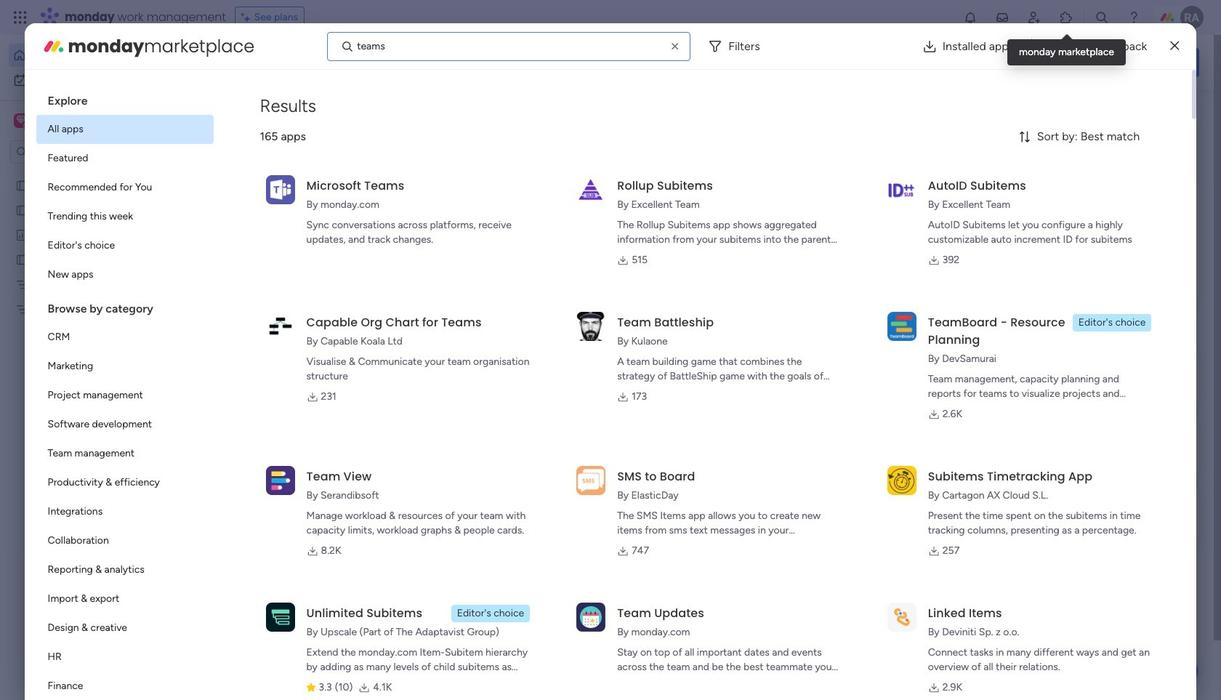 Task type: locate. For each thing, give the bounding box(es) containing it.
heading
[[36, 81, 214, 115], [36, 289, 214, 323]]

help image
[[1127, 10, 1142, 25]]

notifications image
[[964, 10, 978, 25]]

1 heading from the top
[[36, 81, 214, 115]]

help center element
[[982, 417, 1200, 475]]

list box
[[36, 81, 214, 700], [0, 170, 185, 517]]

component image
[[243, 467, 256, 480]]

0 vertical spatial monday marketplace image
[[1060, 10, 1074, 25]]

app logo image
[[266, 175, 295, 204], [577, 175, 606, 204], [888, 175, 917, 204], [266, 312, 295, 341], [577, 312, 606, 341], [888, 312, 917, 341], [266, 466, 295, 495], [577, 466, 606, 495], [888, 466, 917, 495], [266, 603, 295, 632], [577, 603, 606, 632], [888, 603, 917, 632]]

0 vertical spatial heading
[[36, 81, 214, 115]]

0 vertical spatial public board image
[[15, 178, 29, 192]]

contact sales element
[[982, 487, 1200, 545]]

v2 user feedback image
[[994, 54, 1005, 70]]

monday marketplace image
[[1060, 10, 1074, 25], [42, 35, 65, 58]]

1 vertical spatial monday marketplace image
[[42, 35, 65, 58]]

2 vertical spatial public board image
[[15, 252, 29, 266]]

public board image
[[15, 178, 29, 192], [15, 203, 29, 217], [15, 252, 29, 266]]

update feed image
[[996, 10, 1010, 25]]

see plans image
[[241, 9, 254, 25]]

1 horizontal spatial monday marketplace image
[[1060, 10, 1074, 25]]

option
[[9, 44, 177, 67], [9, 68, 177, 92], [36, 115, 214, 144], [36, 144, 214, 173], [0, 172, 185, 175], [36, 173, 214, 202], [36, 202, 214, 231], [36, 231, 214, 260], [36, 260, 214, 289], [36, 323, 214, 352], [36, 352, 214, 381], [36, 381, 214, 410], [36, 410, 214, 439], [36, 439, 214, 468], [36, 468, 214, 497], [36, 497, 214, 527], [36, 527, 214, 556], [36, 556, 214, 585], [36, 585, 214, 614], [36, 614, 214, 643], [36, 643, 214, 672], [36, 672, 214, 700]]

1 vertical spatial public board image
[[15, 203, 29, 217]]

1 vertical spatial heading
[[36, 289, 214, 323]]



Task type: describe. For each thing, give the bounding box(es) containing it.
2 heading from the top
[[36, 289, 214, 323]]

templates image image
[[995, 110, 1187, 210]]

0 horizontal spatial monday marketplace image
[[42, 35, 65, 58]]

v2 bolt switch image
[[1107, 54, 1116, 70]]

quick search results list box
[[225, 136, 947, 507]]

select product image
[[13, 10, 28, 25]]

ruby anderson image
[[1181, 6, 1204, 29]]

search everything image
[[1095, 10, 1110, 25]]

invite members image
[[1028, 10, 1042, 25]]

1 public board image from the top
[[15, 178, 29, 192]]

workspace image
[[16, 113, 26, 129]]

workspace selection element
[[14, 112, 121, 131]]

dapulse x slim image
[[1171, 37, 1180, 55]]

component image
[[294, 662, 306, 675]]

workspace image
[[14, 113, 28, 129]]

3 public board image from the top
[[15, 252, 29, 266]]

Search in workspace field
[[31, 144, 121, 160]]

2 public board image from the top
[[15, 203, 29, 217]]

public dashboard image
[[15, 228, 29, 241]]

getting started element
[[982, 347, 1200, 405]]



Task type: vqa. For each thing, say whether or not it's contained in the screenshot.
third Column information image from left
no



